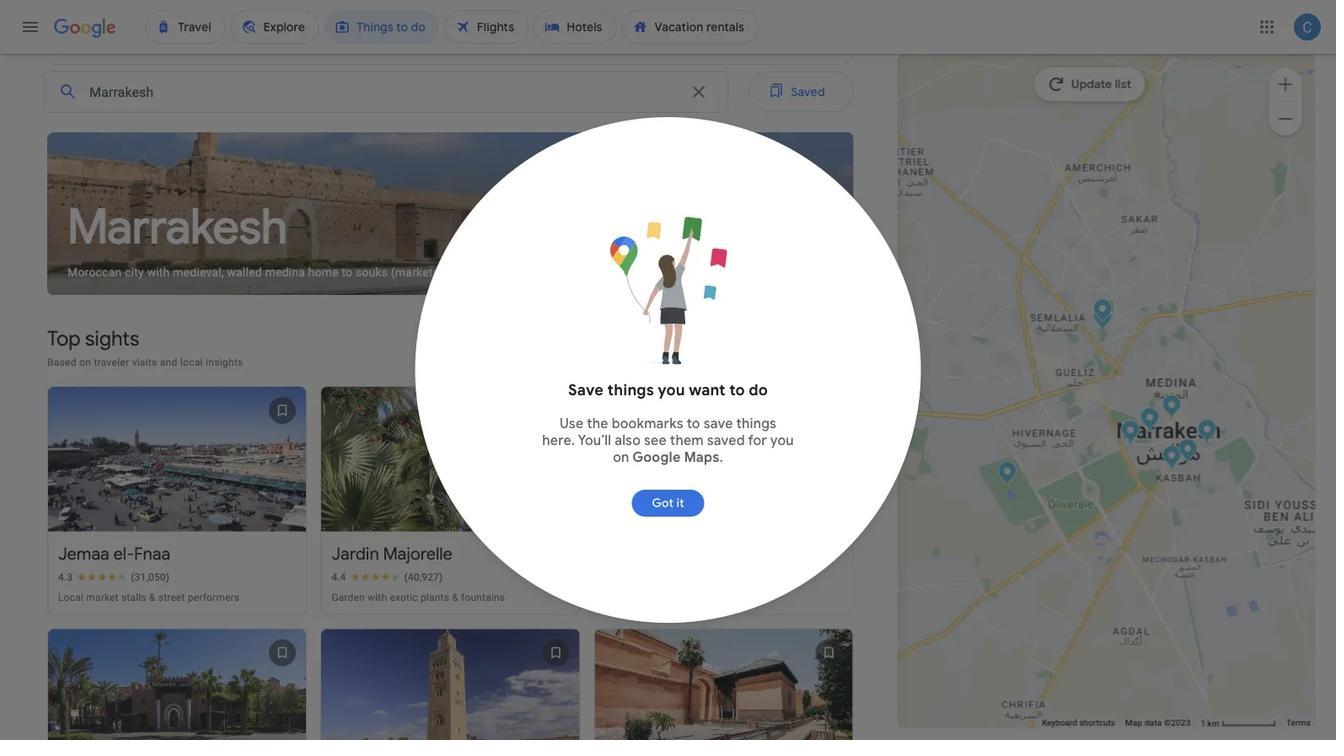 Task type: describe. For each thing, give the bounding box(es) containing it.
got
[[652, 496, 673, 511]]

top sights based on traveler visits and local insights
[[47, 326, 243, 369]]

saved
[[707, 432, 745, 449]]

google.com
[[629, 23, 695, 38]]

map
[[1125, 718, 1142, 728]]

map data ©2023
[[1125, 718, 1191, 728]]

save
[[568, 380, 604, 399]]

on right away
[[278, 23, 292, 38]]

2023.
[[385, 23, 414, 38]]

marrakesh
[[67, 197, 287, 257]]

0 vertical spatial you
[[658, 380, 685, 399]]

to left google.com
[[580, 23, 592, 38]]

(31,050)
[[131, 571, 170, 583]]

home
[[308, 266, 339, 280]]

century inside ornate 19th-century palace complex link
[[662, 592, 697, 603]]

see
[[644, 432, 667, 449]]

1 vertical spatial things
[[607, 380, 654, 399]]

& left 12th-
[[447, 266, 454, 280]]

this
[[119, 23, 141, 38]]

the
[[587, 415, 608, 432]]

el-
[[113, 544, 134, 565]]

them
[[670, 432, 704, 449]]

koutoubia image
[[1140, 407, 1159, 435]]

stalls
[[121, 592, 146, 603]]

update
[[1072, 77, 1112, 92]]

0 horizontal spatial things
[[543, 23, 577, 38]]

local market stalls & street performers
[[58, 592, 240, 603]]

google.com link
[[629, 23, 695, 38]]

for inside use the bookmarks to save things here. you'll also see them saved for you on
[[748, 432, 767, 449]]

you inside use the bookmarks to save things here. you'll also see them saved for you on
[[770, 432, 794, 449]]

saved
[[791, 85, 825, 100]]

jardin majorelle
[[331, 544, 453, 565]]

still
[[463, 23, 481, 38]]

12th-
[[457, 266, 485, 280]]

sights
[[85, 326, 139, 352]]

google maps .
[[632, 449, 723, 466]]

keyboard
[[1042, 718, 1077, 728]]

1
[[1201, 718, 1205, 728]]

ornate
[[605, 592, 636, 603]]

yves saint laurent museum image
[[1093, 298, 1112, 326]]

maps
[[684, 449, 719, 466]]

insights
[[206, 357, 243, 369]]

zoom out map image
[[1275, 109, 1296, 129]]

can
[[440, 23, 460, 38]]

use
[[560, 415, 584, 432]]

4.3 out of 5 stars from 31,050 reviews image
[[58, 571, 170, 584]]

jardin majorelle image
[[1093, 306, 1112, 334]]

use the bookmarks to save things here. you'll also see them saved for you on
[[542, 415, 794, 466]]

medina
[[265, 266, 305, 280]]

to right home
[[342, 266, 353, 280]]

moroccan city with medieval, walled medina home to souks (markets) & 12th-century koutoubia mosque.
[[67, 266, 633, 280]]

save
[[704, 415, 733, 432]]

keyboard shortcuts button
[[1042, 717, 1115, 729]]

be
[[195, 23, 209, 38]]

fnaa
[[134, 544, 170, 565]]

list inside top sights region
[[40, 380, 860, 740]]

4.4 out of 5 stars from 40,927 reviews image
[[331, 571, 443, 584]]

based
[[47, 357, 77, 369]]

things inside use the bookmarks to save things here. you'll also see them saved for you on
[[736, 415, 776, 432]]

souks
[[356, 266, 388, 280]]

want
[[689, 380, 726, 399]]

going
[[212, 23, 244, 38]]

and
[[160, 357, 177, 369]]

19th-
[[639, 592, 662, 603]]

jemaa
[[58, 544, 109, 565]]

saved link
[[749, 72, 854, 113]]

garden with exotic plants & fountains
[[331, 592, 505, 603]]

on inside use the bookmarks to save things here. you'll also see them saved for you on
[[613, 449, 629, 466]]

koutoubia
[[528, 266, 583, 280]]

list
[[1115, 77, 1132, 92]]

1 horizontal spatial .
[[719, 449, 723, 466]]

menara gardens image
[[997, 461, 1017, 489]]

map region
[[696, 48, 1336, 740]]

to inside use the bookmarks to save things here. you'll also see them saved for you on
[[687, 415, 700, 432]]

0 horizontal spatial century
[[485, 266, 525, 280]]

save things you want to do
[[568, 380, 768, 399]]

& right stalls
[[149, 592, 156, 603]]

top
[[47, 326, 81, 352]]

palace
[[700, 592, 730, 603]]

update list
[[1072, 77, 1132, 92]]

also
[[615, 432, 641, 449]]

jemaa el-fnaa
[[58, 544, 170, 565]]



Task type: locate. For each thing, give the bounding box(es) containing it.
clear image
[[689, 82, 709, 102]]

km
[[1208, 718, 1219, 728]]

&
[[447, 266, 454, 280], [149, 592, 156, 603], [452, 592, 458, 603]]

moroccan
[[67, 266, 122, 280]]

1 horizontal spatial for
[[748, 432, 767, 449]]

shortcuts
[[1079, 718, 1115, 728]]

plants
[[421, 592, 449, 603]]

walled
[[227, 266, 262, 280]]

you
[[417, 23, 437, 38]]

mosque.
[[586, 266, 633, 280]]

4.4
[[331, 571, 346, 583]]

. up the clear image
[[695, 23, 698, 38]]

1 horizontal spatial century
[[662, 592, 697, 603]]

with
[[147, 266, 170, 280], [368, 592, 387, 603]]

on right you'll
[[613, 449, 629, 466]]

©2023
[[1164, 718, 1191, 728]]

you left the want
[[658, 380, 685, 399]]

zoom in map image
[[1275, 74, 1296, 94]]

ornate 19th-century palace complex link
[[595, 387, 853, 614]]

1 horizontal spatial do
[[749, 380, 768, 399]]

mamounia hotel image
[[1121, 420, 1140, 448]]

local
[[180, 357, 203, 369]]

city
[[125, 266, 144, 280]]

for
[[524, 23, 540, 38], [748, 432, 767, 449]]

medieval,
[[173, 266, 224, 280]]

1 vertical spatial you
[[770, 432, 794, 449]]

street
[[158, 592, 185, 603]]

bookmarks
[[612, 415, 683, 432]]

0 vertical spatial century
[[485, 266, 525, 280]]

traveler
[[94, 357, 129, 369]]

update list button
[[1034, 67, 1145, 101]]

.
[[695, 23, 698, 38], [719, 449, 723, 466]]

things right the search
[[543, 23, 577, 38]]

majorelle
[[383, 544, 453, 565]]

2 vertical spatial things
[[736, 415, 776, 432]]

got it
[[652, 496, 684, 511]]

1 horizontal spatial things
[[607, 380, 654, 399]]

1 vertical spatial do
[[749, 380, 768, 399]]

search
[[484, 23, 521, 38]]

market
[[86, 592, 119, 603]]

badi palace image
[[1178, 438, 1197, 466]]

november
[[295, 23, 352, 38]]

1 km
[[1201, 718, 1221, 728]]

1 horizontal spatial with
[[368, 592, 387, 603]]

do left google.com 'link'
[[595, 23, 609, 38]]

jemaa el-fnaa image
[[1162, 394, 1181, 422]]

got it button
[[632, 483, 704, 523]]

here.
[[542, 432, 575, 449]]

do right the want
[[749, 380, 768, 399]]

you'll
[[578, 432, 611, 449]]

complex
[[733, 592, 773, 603]]

for right the search
[[524, 23, 540, 38]]

terms
[[1286, 718, 1311, 728]]

list containing jemaa el-fnaa
[[40, 380, 860, 740]]

. down save
[[719, 449, 723, 466]]

list
[[40, 380, 860, 740]]

1 km button
[[1196, 716, 1281, 729]]

& right plants
[[452, 592, 458, 603]]

0 horizontal spatial with
[[147, 266, 170, 280]]

0 vertical spatial do
[[595, 23, 609, 38]]

on
[[278, 23, 292, 38], [612, 23, 626, 38], [79, 357, 91, 369], [613, 449, 629, 466]]

page
[[144, 23, 172, 38]]

on right based
[[79, 357, 91, 369]]

things
[[543, 23, 577, 38], [607, 380, 654, 399], [736, 415, 776, 432]]

1 vertical spatial with
[[368, 592, 387, 603]]

0 vertical spatial .
[[695, 23, 698, 38]]

1 vertical spatial for
[[748, 432, 767, 449]]

1 horizontal spatial you
[[770, 432, 794, 449]]

2 horizontal spatial things
[[736, 415, 776, 432]]

keyboard shortcuts
[[1042, 718, 1115, 728]]

(40,927)
[[404, 571, 443, 583]]

4.3
[[58, 571, 73, 583]]

century
[[485, 266, 525, 280], [662, 592, 697, 603]]

to left save
[[687, 415, 700, 432]]

to right the want
[[729, 380, 745, 399]]

0 horizontal spatial .
[[695, 23, 698, 38]]

0 horizontal spatial for
[[524, 23, 540, 38]]

jardin
[[331, 544, 379, 565]]

do
[[595, 23, 609, 38], [749, 380, 768, 399]]

will
[[175, 23, 192, 38]]

you right saved
[[770, 432, 794, 449]]

this page will be going away on november 15th, 2023. you can still search for things to do on google.com .
[[119, 23, 698, 38]]

1 vertical spatial century
[[662, 592, 697, 603]]

data
[[1145, 718, 1162, 728]]

1 vertical spatial .
[[719, 449, 723, 466]]

with right city
[[147, 266, 170, 280]]

away
[[246, 23, 275, 38]]

15th,
[[355, 23, 382, 38]]

garden
[[331, 592, 365, 603]]

you
[[658, 380, 685, 399], [770, 432, 794, 449]]

it
[[676, 496, 684, 511]]

with down 4.4 out of 5 stars from 40,927 reviews image
[[368, 592, 387, 603]]

0 horizontal spatial do
[[595, 23, 609, 38]]

ornate 19th-century palace complex
[[605, 592, 773, 603]]

0 vertical spatial for
[[524, 23, 540, 38]]

things right save
[[736, 415, 776, 432]]

on left google.com 'link'
[[612, 23, 626, 38]]

for right saved
[[748, 432, 767, 449]]

fountains
[[461, 592, 505, 603]]

0 horizontal spatial you
[[658, 380, 685, 399]]

local
[[58, 592, 83, 603]]

top sights region
[[30, 312, 860, 740]]

performers
[[188, 592, 240, 603]]

0 vertical spatial things
[[543, 23, 577, 38]]

exotic
[[390, 592, 418, 603]]

century left palace
[[662, 592, 697, 603]]

visits
[[132, 357, 157, 369]]

century left koutoubia
[[485, 266, 525, 280]]

saadian tombs image
[[1162, 445, 1181, 473]]

things up bookmarks
[[607, 380, 654, 399]]

with inside top sights region
[[368, 592, 387, 603]]

0 vertical spatial with
[[147, 266, 170, 280]]

(markets)
[[391, 266, 443, 280]]

bahia palace image
[[1197, 419, 1217, 447]]

terms link
[[1286, 718, 1311, 728]]

on inside the "top sights based on traveler visits and local insights"
[[79, 357, 91, 369]]



Task type: vqa. For each thing, say whether or not it's contained in the screenshot.
Saved
yes



